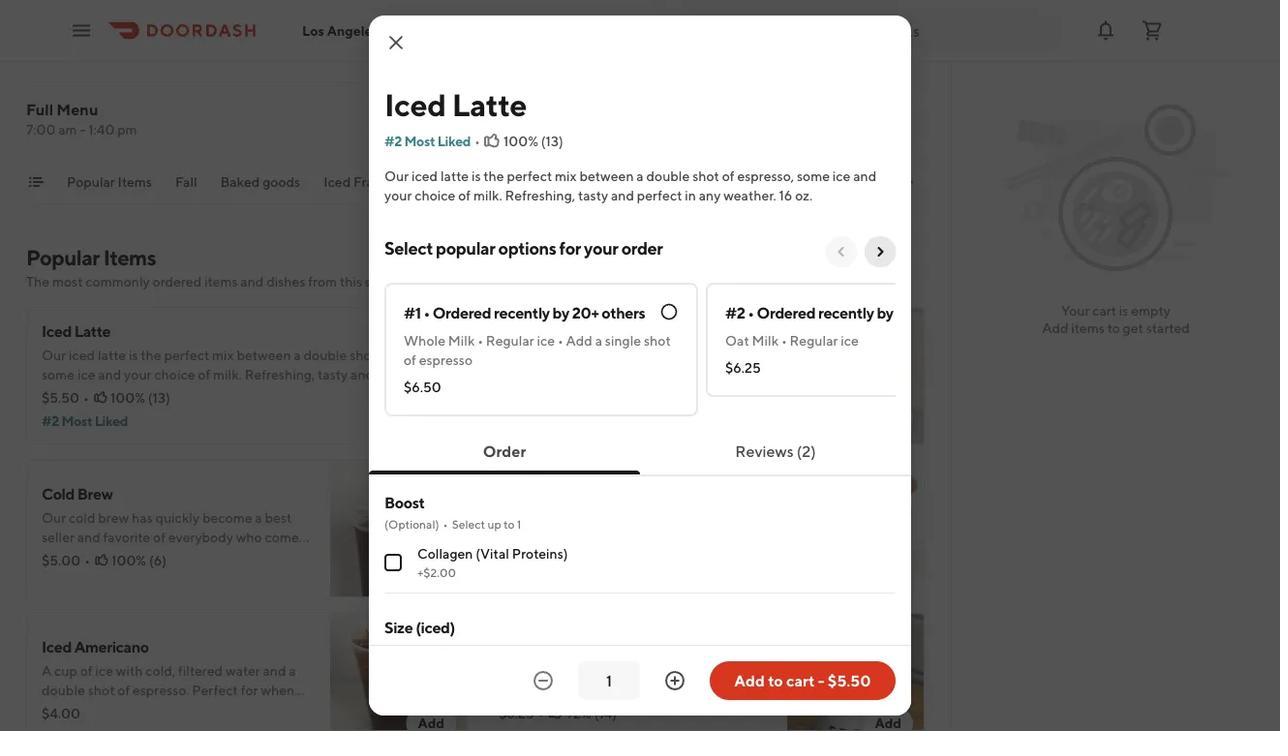 Task type: locate. For each thing, give the bounding box(es) containing it.
1 vertical spatial in
[[425, 367, 436, 383]]

1 horizontal spatial $5.50
[[499, 553, 537, 569]]

0 vertical spatial $6.25
[[726, 360, 761, 376]]

1 horizontal spatial mix
[[555, 168, 577, 184]]

1 specials from the left
[[392, 174, 442, 190]]

items inside popular items button
[[118, 174, 152, 190]]

is inside the 'iced latte our iced latte is the perfect mix between a double shot of espresso, some ice and your choice of milk. refreshing, tasty and perfect in any weather. 16 oz.'
[[129, 347, 138, 363]]

ice
[[833, 168, 851, 184], [537, 333, 555, 349], [841, 333, 859, 349], [77, 367, 95, 383]]

recently up oat milk • regular ice
[[819, 304, 875, 322]]

frank for hot frank specials
[[492, 174, 527, 190]]

iced inside our iced latte is the perfect mix between a double shot of espresso, some ice and your choice of milk. refreshing, tasty and perfect in any weather. 16 oz.
[[412, 168, 438, 184]]

92% (14)
[[566, 706, 617, 722]]

iced inside iced frank specials button
[[324, 174, 351, 190]]

0 horizontal spatial the
[[141, 347, 162, 363]]

a
[[637, 168, 644, 184], [596, 333, 603, 349], [294, 347, 301, 363]]

get
[[1124, 320, 1144, 336]]

iced inside iced hot matcha, chai and teas "button"
[[873, 174, 900, 190]]

0 vertical spatial oz.
[[796, 187, 813, 203]]

open menu image
[[70, 19, 93, 42]]

1 frank from the left
[[354, 174, 389, 190]]

iced latte dialog
[[369, 16, 1020, 732]]

most down '$5.50 •'
[[61, 413, 92, 429]]

100% left (6)
[[112, 553, 146, 569]]

16 inside the 'iced latte our iced latte is the perfect mix between a double shot of espresso, some ice and your choice of milk. refreshing, tasty and perfect in any weather. 16 oz.'
[[122, 386, 135, 402]]

add inside your cart is empty add items to get started
[[1043, 320, 1069, 336]]

#2 up the iced frank specials
[[385, 133, 402, 149]]

(iced)
[[416, 619, 455, 637]]

• left almond
[[478, 333, 484, 349]]

0 vertical spatial is
[[472, 168, 481, 184]]

collagen (vital proteins) +$2.00
[[418, 546, 568, 579]]

•
[[475, 133, 481, 149], [424, 304, 430, 322], [748, 304, 755, 322], [478, 333, 484, 349], [558, 333, 564, 349], [782, 333, 788, 349], [83, 390, 89, 406], [542, 400, 547, 416], [443, 517, 448, 531], [84, 553, 90, 569], [443, 642, 448, 656], [539, 706, 544, 722]]

1 vertical spatial the
[[141, 347, 162, 363]]

0 vertical spatial #2 most liked
[[385, 133, 471, 149]]

1 by from the left
[[553, 304, 570, 322]]

• down (iced)
[[443, 642, 448, 656]]

milk up espresso
[[448, 333, 475, 349]]

to left get
[[1108, 320, 1121, 336]]

boost group
[[385, 492, 896, 594]]

0 horizontal spatial #2 most liked
[[42, 413, 128, 429]]

los angeles
[[302, 23, 379, 39]]

your inside our iced latte is the perfect mix between a double shot of espresso, some ice and your choice of milk. refreshing, tasty and perfect in any weather. 16 oz.
[[385, 187, 412, 203]]

0 vertical spatial iced
[[412, 168, 438, 184]]

is up get
[[1120, 303, 1129, 319]]

add right increase quantity by 1 icon on the bottom right of the page
[[735, 672, 765, 690]]

0 horizontal spatial refreshing,
[[245, 367, 315, 383]]

(optional) inside boost (optional) • select up to 1
[[385, 517, 440, 531]]

choice inside our iced latte is the perfect mix between a double shot of espresso, some ice and your choice of milk. refreshing, tasty and perfect in any weather. 16 oz.
[[415, 187, 456, 203]]

2 add button from the top
[[406, 555, 456, 586]]

100% right '$5.50 •'
[[110, 390, 145, 406]]

0 horizontal spatial choice
[[154, 367, 195, 383]]

specials inside button
[[392, 174, 442, 190]]

to left iced vanilla latte image on the bottom of page
[[769, 672, 784, 690]]

1 up from the top
[[488, 517, 502, 531]]

store
[[365, 274, 396, 290]]

espresso, inside the 'iced latte our iced latte is the perfect mix between a double shot of espresso, some ice and your choice of milk. refreshing, tasty and perfect in any weather. 16 oz.'
[[395, 347, 452, 363]]

1 vertical spatial $5.50
[[499, 553, 537, 569]]

(14)
[[595, 706, 617, 722]]

perfect
[[507, 168, 553, 184], [637, 187, 683, 203], [164, 347, 210, 363], [377, 367, 422, 383]]

specials inside button
[[530, 174, 580, 190]]

recently for #2
[[819, 304, 875, 322]]

100% (13) for almond blueberry overnight oats
[[569, 400, 628, 416]]

popular inside button
[[67, 174, 115, 190]]

• up brew
[[83, 390, 89, 406]]

0 vertical spatial between
[[580, 168, 634, 184]]

a inside the 'iced latte our iced latte is the perfect mix between a double shot of espresso, some ice and your choice of milk. refreshing, tasty and perfect in any weather. 16 oz.'
[[294, 347, 301, 363]]

a inside our iced latte is the perfect mix between a double shot of espresso, some ice and your choice of milk. refreshing, tasty and perfect in any weather. 16 oz.
[[637, 168, 644, 184]]

0 horizontal spatial any
[[42, 386, 64, 402]]

1 inside boost (optional) • select up to 1
[[517, 517, 522, 531]]

1 vertical spatial between
[[237, 347, 291, 363]]

1 left vanilla
[[517, 642, 522, 656]]

scroll menu navigation right image
[[902, 174, 918, 190]]

our inside our iced latte is the perfect mix between a double shot of espresso, some ice and your choice of milk. refreshing, tasty and perfect in any weather. 16 oz.
[[385, 168, 409, 184]]

#2 most liked inside 'iced latte' dialog
[[385, 133, 471, 149]]

latte for iced latte our iced latte is the perfect mix between a double shot of espresso, some ice and your choice of milk. refreshing, tasty and perfect in any weather. 16 oz.
[[74, 322, 111, 341]]

1 ordered from the left
[[433, 304, 491, 322]]

1 vertical spatial oz.
[[138, 386, 156, 402]]

3 frank from the left
[[633, 174, 669, 190]]

recently
[[494, 304, 550, 322], [819, 304, 875, 322]]

in
[[685, 187, 697, 203], [425, 367, 436, 383]]

add button down $6.50
[[406, 402, 456, 433]]

1 horizontal spatial 20+
[[897, 304, 924, 322]]

items up commonly
[[103, 245, 156, 270]]

staples for iced frank staples
[[671, 174, 717, 190]]

2 20+ from the left
[[897, 304, 924, 322]]

iced right the goods
[[324, 174, 351, 190]]

0 horizontal spatial milk.
[[213, 367, 242, 383]]

1 horizontal spatial recently
[[819, 304, 875, 322]]

our
[[385, 168, 409, 184], [42, 347, 66, 363]]

2 by from the left
[[877, 304, 894, 322]]

regular down #2 • ordered recently by 20+ others
[[790, 333, 839, 349]]

#2 down '$5.50 •'
[[42, 413, 59, 429]]

1 horizontal spatial espresso,
[[738, 168, 795, 184]]

hot for hot frank specials
[[466, 174, 489, 190]]

full
[[26, 100, 53, 119]]

is inside your cart is empty add items to get started
[[1120, 303, 1129, 319]]

1 horizontal spatial ordered
[[757, 304, 816, 322]]

popular inside popular items the most commonly ordered items and dishes from this store
[[26, 245, 100, 270]]

0 vertical spatial #2
[[385, 133, 402, 149]]

almond blueberry overnight oats
[[499, 332, 733, 350]]

1 vertical spatial some
[[42, 367, 75, 383]]

20+
[[572, 304, 599, 322], [897, 304, 924, 322]]

perfect down ordered
[[164, 347, 210, 363]]

choice
[[415, 187, 456, 203], [154, 367, 195, 383]]

0 vertical spatial tasty
[[578, 187, 609, 203]]

1 milk from the left
[[448, 333, 475, 349]]

#2 most liked down iced latte
[[385, 133, 471, 149]]

frank for hot frank staples
[[766, 174, 801, 190]]

popular items
[[67, 174, 152, 190]]

popular for popular items the most commonly ordered items and dishes from this store
[[26, 245, 100, 270]]

hot inside "button"
[[903, 174, 926, 190]]

latte down commonly
[[98, 347, 126, 363]]

cold brew image
[[330, 460, 468, 598]]

0 vertical spatial double
[[647, 168, 690, 184]]

your cart is empty add items to get started
[[1043, 303, 1191, 336]]

order
[[622, 237, 663, 258]]

0 horizontal spatial some
[[42, 367, 75, 383]]

espresso
[[419, 352, 473, 368]]

iced americano
[[42, 638, 149, 656]]

americano
[[74, 638, 149, 656]]

tasty left $6.50
[[318, 367, 348, 383]]

iced down close iced latte icon
[[385, 86, 446, 123]]

angeles
[[327, 23, 379, 39]]

1 recently from the left
[[494, 304, 550, 322]]

is down commonly
[[129, 347, 138, 363]]

1 horizontal spatial iced
[[412, 168, 438, 184]]

2 specials from the left
[[530, 174, 580, 190]]

• up "collagen"
[[443, 517, 448, 531]]

3 hot from the left
[[903, 174, 926, 190]]

liked down iced latte
[[438, 133, 471, 149]]

1 horizontal spatial a
[[596, 333, 603, 349]]

0 vertical spatial in
[[685, 187, 697, 203]]

1 horizontal spatial milk
[[752, 333, 779, 349]]

weather.
[[724, 187, 777, 203], [66, 386, 119, 402]]

1 vertical spatial choice
[[154, 367, 195, 383]]

(optional) down the size
[[385, 642, 440, 656]]

2 recently from the left
[[819, 304, 875, 322]]

#1
[[404, 304, 421, 322]]

milk. inside our iced latte is the perfect mix between a double shot of espresso, some ice and your choice of milk. refreshing, tasty and perfect in any weather. 16 oz.
[[474, 187, 503, 203]]

select up "collagen"
[[452, 517, 486, 531]]

0 horizontal spatial cart
[[787, 672, 815, 690]]

0 vertical spatial cart
[[1093, 303, 1117, 319]]

iced inside iced frank staples button
[[604, 174, 631, 190]]

iced left vanilla
[[499, 638, 529, 656]]

mix down popular items the most commonly ordered items and dishes from this store
[[212, 347, 234, 363]]

and
[[854, 168, 877, 184], [1013, 174, 1036, 190], [611, 187, 635, 203], [241, 274, 264, 290], [98, 367, 121, 383], [351, 367, 374, 383]]

some left scroll menu navigation right icon
[[797, 168, 830, 184]]

1 vertical spatial iced
[[69, 347, 95, 363]]

select inside size (iced) (optional) • select up to 1
[[452, 642, 486, 656]]

a left single
[[596, 333, 603, 349]]

0 vertical spatial some
[[797, 168, 830, 184]]

of
[[52, 17, 63, 31], [723, 168, 735, 184], [459, 187, 471, 203], [380, 347, 392, 363], [404, 352, 417, 368], [198, 367, 210, 383]]

0 horizontal spatial latte
[[98, 347, 126, 363]]

1 vertical spatial 1
[[517, 642, 522, 656]]

2 horizontal spatial #2
[[726, 304, 746, 322]]

2 vertical spatial is
[[129, 347, 138, 363]]

in inside the 'iced latte our iced latte is the perfect mix between a double shot of espresso, some ice and your choice of milk. refreshing, tasty and perfect in any weather. 16 oz.'
[[425, 367, 436, 383]]

latte up current quantity is 1 number field
[[580, 638, 617, 656]]

liked up brew
[[95, 413, 128, 429]]

double inside the 'iced latte our iced latte is the perfect mix between a double shot of espresso, some ice and your choice of milk. refreshing, tasty and perfect in any weather. 16 oz.'
[[304, 347, 347, 363]]

ice down #1 • ordered recently by 20+ others
[[537, 333, 555, 349]]

most
[[404, 133, 435, 149], [61, 413, 92, 429]]

ordered up oat milk • regular ice
[[757, 304, 816, 322]]

add down your
[[1043, 320, 1069, 336]]

our down iced latte
[[385, 168, 409, 184]]

iced for iced latte our iced latte is the perfect mix between a double shot of espresso, some ice and your choice of milk. refreshing, tasty and perfect in any weather. 16 oz.
[[42, 322, 72, 341]]

iced inside the 'iced latte our iced latte is the perfect mix between a double shot of espresso, some ice and your choice of milk. refreshing, tasty and perfect in any weather. 16 oz.'
[[42, 322, 72, 341]]

your
[[385, 187, 412, 203], [584, 237, 619, 258], [124, 367, 152, 383]]

1 vertical spatial cart
[[787, 672, 815, 690]]

0 vertical spatial $5.50
[[42, 390, 80, 406]]

regular inside whole milk • regular ice • add a single shot of espresso
[[486, 333, 535, 349]]

0 items, open order cart image
[[1141, 19, 1165, 42]]

frank inside button
[[633, 174, 669, 190]]

up inside boost (optional) • select up to 1
[[488, 517, 502, 531]]

0 horizontal spatial -
[[80, 122, 86, 138]]

1 vertical spatial 16
[[122, 386, 135, 402]]

by down "next" image
[[877, 304, 894, 322]]

0 vertical spatial refreshing,
[[505, 187, 576, 203]]

100% right $6.00 •
[[569, 400, 604, 416]]

hot latte image
[[788, 460, 925, 598]]

2 horizontal spatial hot
[[903, 174, 926, 190]]

the
[[484, 168, 505, 184], [141, 347, 162, 363]]

$6.25 down oat
[[726, 360, 761, 376]]

4 frank from the left
[[766, 174, 801, 190]]

latte inside our iced latte is the perfect mix between a double shot of espresso, some ice and your choice of milk. refreshing, tasty and perfect in any weather. 16 oz.
[[441, 168, 469, 184]]

milk. inside the 'iced latte our iced latte is the perfect mix between a double shot of espresso, some ice and your choice of milk. refreshing, tasty and perfect in any weather. 16 oz.'
[[213, 367, 242, 383]]

most down iced latte
[[404, 133, 435, 149]]

1 horizontal spatial tasty
[[578, 187, 609, 203]]

iced for iced latte
[[385, 86, 446, 123]]

vanilla
[[532, 638, 577, 656]]

between down dishes
[[237, 347, 291, 363]]

full menu 7:00 am - 1:40 pm
[[26, 100, 137, 138]]

16
[[780, 187, 793, 203], [122, 386, 135, 402]]

0 horizontal spatial between
[[237, 347, 291, 363]]

cart
[[1093, 303, 1117, 319], [787, 672, 815, 690]]

1 vertical spatial double
[[304, 347, 347, 363]]

your up store
[[385, 187, 412, 203]]

0 vertical spatial any
[[699, 187, 721, 203]]

1 vertical spatial select
[[452, 517, 486, 531]]

double
[[647, 168, 690, 184], [304, 347, 347, 363]]

2 (optional) from the top
[[385, 642, 440, 656]]

and left teas at the top
[[1013, 174, 1036, 190]]

shot left whole at the left top of the page
[[350, 347, 377, 363]]

add left single
[[566, 333, 593, 349]]

ordered up whole at the left top of the page
[[433, 304, 491, 322]]

tasty up for
[[578, 187, 609, 203]]

$6.25 inside 'iced latte' dialog
[[726, 360, 761, 376]]

recently up almond
[[494, 304, 550, 322]]

0 horizontal spatial oz.
[[138, 386, 156, 402]]

0 horizontal spatial latte
[[74, 322, 111, 341]]

1 up proteins)
[[517, 517, 522, 531]]

milk.
[[474, 187, 503, 203], [213, 367, 242, 383]]

others for #2 • ordered recently by 20+ others
[[926, 304, 970, 322]]

(13) down almond blueberry overnight oats
[[606, 400, 628, 416]]

mix inside the 'iced latte our iced latte is the perfect mix between a double shot of espresso, some ice and your choice of milk. refreshing, tasty and perfect in any weather. 16 oz.'
[[212, 347, 234, 363]]

items inside your cart is empty add items to get started
[[1072, 320, 1105, 336]]

the up popular
[[484, 168, 505, 184]]

None checkbox
[[385, 554, 402, 572]]

iced up order at top
[[604, 174, 631, 190]]

the
[[26, 274, 50, 290]]

frank for iced frank staples
[[633, 174, 669, 190]]

0 horizontal spatial iced
[[69, 347, 95, 363]]

the inside the 'iced latte our iced latte is the perfect mix between a double shot of espresso, some ice and your choice of milk. refreshing, tasty and perfect in any weather. 16 oz.'
[[141, 347, 162, 363]]

0 vertical spatial items
[[204, 274, 238, 290]]

whole milk • regular ice • add a single shot of espresso
[[404, 333, 671, 368]]

0 horizontal spatial 16
[[122, 386, 135, 402]]

1 regular from the left
[[486, 333, 535, 349]]

espresso, inside our iced latte is the perfect mix between a double shot of espresso, some ice and your choice of milk. refreshing, tasty and perfect in any weather. 16 oz.
[[738, 168, 795, 184]]

to
[[1108, 320, 1121, 336], [504, 517, 515, 531], [504, 642, 515, 656], [769, 672, 784, 690]]

items for popular items
[[118, 174, 152, 190]]

up up (vital
[[488, 517, 502, 531]]

1 horizontal spatial specials
[[530, 174, 580, 190]]

0 vertical spatial -
[[80, 122, 86, 138]]

1 horizontal spatial your
[[385, 187, 412, 203]]

tasty
[[578, 187, 609, 203], [318, 367, 348, 383]]

some inside the 'iced latte our iced latte is the perfect mix between a double shot of espresso, some ice and your choice of milk. refreshing, tasty and perfect in any weather. 16 oz.'
[[42, 367, 75, 383]]

1 vertical spatial (optional)
[[385, 642, 440, 656]]

most inside 'iced latte' dialog
[[404, 133, 435, 149]]

100% (13) right '$5.50 •'
[[110, 390, 170, 406]]

items inside popular items the most commonly ordered items and dishes from this store
[[103, 245, 156, 270]]

1 vertical spatial -
[[818, 672, 825, 690]]

2 milk from the left
[[752, 333, 779, 349]]

oz. inside our iced latte is the perfect mix between a double shot of espresso, some ice and your choice of milk. refreshing, tasty and perfect in any weather. 16 oz.
[[796, 187, 813, 203]]

1 vertical spatial items
[[103, 245, 156, 270]]

by
[[553, 304, 570, 322], [877, 304, 894, 322]]

regular down #1 • ordered recently by 20+ others
[[486, 333, 535, 349]]

2 hot from the left
[[740, 174, 763, 190]]

notification bell image
[[1095, 19, 1118, 42]]

refreshing,
[[505, 187, 576, 203], [245, 367, 315, 383]]

iced left americano on the left bottom of page
[[42, 638, 72, 656]]

any
[[699, 187, 721, 203], [42, 386, 64, 402]]

2 others from the left
[[926, 304, 970, 322]]

0 horizontal spatial milk
[[448, 333, 475, 349]]

$6.25 down decrease quantity by 1 'image'
[[499, 706, 535, 722]]

100% up hot frank specials
[[504, 133, 539, 149]]

commonly
[[86, 274, 150, 290]]

choice up popular
[[415, 187, 456, 203]]

los
[[302, 23, 325, 39]]

0 horizontal spatial hot
[[466, 174, 489, 190]]

0 horizontal spatial 20+
[[572, 304, 599, 322]]

- inside full menu 7:00 am - 1:40 pm
[[80, 122, 86, 138]]

0 vertical spatial add button
[[406, 402, 456, 433]]

items inside popular items the most commonly ordered items and dishes from this store
[[204, 274, 238, 290]]

ordered for #1
[[433, 304, 491, 322]]

ordered
[[433, 304, 491, 322], [757, 304, 816, 322]]

almond blueberry overnight oats image
[[788, 307, 925, 445]]

mix up for
[[555, 168, 577, 184]]

0 vertical spatial (optional)
[[385, 517, 440, 531]]

0 vertical spatial most
[[404, 133, 435, 149]]

items right ordered
[[204, 274, 238, 290]]

latte inside dialog
[[452, 86, 527, 123]]

0 horizontal spatial $6.25
[[499, 706, 535, 722]]

add button up (iced)
[[406, 555, 456, 586]]

double up order at top
[[647, 168, 690, 184]]

size
[[385, 619, 413, 637]]

(optional) down boost in the left of the page
[[385, 517, 440, 531]]

$6.25 for $6.25 •
[[499, 706, 535, 722]]

staples for hot frank staples
[[804, 174, 850, 190]]

milk for oat
[[752, 333, 779, 349]]

$4.00
[[42, 706, 80, 722]]

0 vertical spatial popular
[[67, 174, 115, 190]]

#2 up oat
[[726, 304, 746, 322]]

0 vertical spatial latte
[[452, 86, 527, 123]]

select inside boost (optional) • select up to 1
[[452, 517, 486, 531]]

some
[[797, 168, 830, 184], [42, 367, 75, 383]]

iced inside 'iced latte' dialog
[[385, 86, 446, 123]]

2 ordered from the left
[[757, 304, 816, 322]]

select down (iced)
[[452, 642, 486, 656]]

pm
[[117, 122, 137, 138]]

2 1 from the top
[[517, 642, 522, 656]]

1 staples from the left
[[671, 174, 717, 190]]

milk inside whole milk • regular ice • add a single shot of espresso
[[448, 333, 475, 349]]

your down commonly
[[124, 367, 152, 383]]

add down $6.50
[[418, 409, 445, 425]]

#2 most liked
[[385, 133, 471, 149], [42, 413, 128, 429]]

others
[[602, 304, 646, 322], [926, 304, 970, 322]]

0 horizontal spatial by
[[553, 304, 570, 322]]

up left vanilla
[[488, 642, 502, 656]]

latte down most
[[74, 322, 111, 341]]

1 horizontal spatial our
[[385, 168, 409, 184]]

7:00
[[26, 122, 56, 138]]

tasty inside the 'iced latte our iced latte is the perfect mix between a double shot of espresso, some ice and your choice of milk. refreshing, tasty and perfect in any weather. 16 oz.'
[[318, 367, 348, 383]]

between up order at top
[[580, 168, 634, 184]]

2 regular from the left
[[790, 333, 839, 349]]

to inside your cart is empty add items to get started
[[1108, 320, 1121, 336]]

1 horizontal spatial shot
[[644, 333, 671, 349]]

hot
[[466, 174, 489, 190], [740, 174, 763, 190], [903, 174, 926, 190]]

frank
[[354, 174, 389, 190], [492, 174, 527, 190], [633, 174, 669, 190], [766, 174, 801, 190]]

2 staples from the left
[[804, 174, 850, 190]]

1 horizontal spatial is
[[472, 168, 481, 184]]

0 vertical spatial espresso,
[[738, 168, 795, 184]]

ice left scroll menu navigation right icon
[[833, 168, 851, 184]]

espresso,
[[738, 168, 795, 184], [395, 347, 452, 363]]

20+ for #2 • ordered recently by 20+ others
[[897, 304, 924, 322]]

0 vertical spatial liked
[[438, 133, 471, 149]]

staples inside button
[[671, 174, 717, 190]]

regular for oat
[[790, 333, 839, 349]]

$5.50 for $5.50
[[499, 553, 537, 569]]

1 horizontal spatial some
[[797, 168, 830, 184]]

1 horizontal spatial oz.
[[796, 187, 813, 203]]

items down your
[[1072, 320, 1105, 336]]

• down decrease quantity by 1 'image'
[[539, 706, 544, 722]]

0 horizontal spatial weather.
[[66, 386, 119, 402]]

1 hot from the left
[[466, 174, 489, 190]]

iced for iced frank staples
[[604, 174, 631, 190]]

select popular options for your order
[[385, 237, 663, 258]]

0 vertical spatial the
[[484, 168, 505, 184]]

• right oat
[[782, 333, 788, 349]]

popular up most
[[26, 245, 100, 270]]

1 horizontal spatial $6.25
[[726, 360, 761, 376]]

0 horizontal spatial is
[[129, 347, 138, 363]]

to left vanilla
[[504, 642, 515, 656]]

iced for iced hot matcha, chai and teas
[[873, 174, 900, 190]]

items
[[118, 174, 152, 190], [103, 245, 156, 270]]

1 horizontal spatial latte
[[452, 86, 527, 123]]

0 vertical spatial your
[[385, 187, 412, 203]]

popular items the most commonly ordered items and dishes from this store
[[26, 245, 396, 290]]

staples inside button
[[804, 174, 850, 190]]

latte down iced latte
[[441, 168, 469, 184]]

1 vertical spatial most
[[61, 413, 92, 429]]

$6.25 for $6.25
[[726, 360, 761, 376]]

specials for iced frank specials
[[392, 174, 442, 190]]

1 horizontal spatial most
[[404, 133, 435, 149]]

next image
[[873, 244, 889, 260]]

hot up popular
[[466, 174, 489, 190]]

weather. inside our iced latte is the perfect mix between a double shot of espresso, some ice and your choice of milk. refreshing, tasty and perfect in any weather. 16 oz.
[[724, 187, 777, 203]]

is
[[472, 168, 481, 184], [1120, 303, 1129, 319], [129, 347, 138, 363]]

popular down 1:40
[[67, 174, 115, 190]]

$5.00
[[42, 553, 81, 569]]

0 horizontal spatial recently
[[494, 304, 550, 322]]

proteins)
[[512, 546, 568, 562]]

double inside our iced latte is the perfect mix between a double shot of espresso, some ice and your choice of milk. refreshing, tasty and perfect in any weather. 16 oz.
[[647, 168, 690, 184]]

is up popular
[[472, 168, 481, 184]]

to inside size (iced) (optional) • select up to 1
[[504, 642, 515, 656]]

1 1 from the top
[[517, 517, 522, 531]]

0 vertical spatial weather.
[[724, 187, 777, 203]]

2 up from the top
[[488, 642, 502, 656]]

1 horizontal spatial others
[[926, 304, 970, 322]]

from
[[308, 274, 337, 290]]

0 horizontal spatial items
[[204, 274, 238, 290]]

$6.25
[[726, 360, 761, 376], [499, 706, 535, 722]]

frank inside button
[[354, 174, 389, 190]]

1 vertical spatial weather.
[[66, 386, 119, 402]]

popular for popular items
[[67, 174, 115, 190]]

1 horizontal spatial liked
[[438, 133, 471, 149]]

some up '$5.50 •'
[[42, 367, 75, 383]]

1 others from the left
[[602, 304, 646, 322]]

boost
[[385, 494, 425, 512]]

1 horizontal spatial #2 most liked
[[385, 133, 471, 149]]

shot right single
[[644, 333, 671, 349]]

iced for iced vanilla latte
[[499, 638, 529, 656]]

1 20+ from the left
[[572, 304, 599, 322]]

select up store
[[385, 237, 433, 258]]

our up '$5.50 •'
[[42, 347, 66, 363]]

iced up '$5.50 •'
[[69, 347, 95, 363]]

1 add button from the top
[[406, 402, 456, 433]]

100% for cold brew
[[112, 553, 146, 569]]

to up (vital
[[504, 517, 515, 531]]

of 5 stars
[[52, 17, 98, 31]]

0 horizontal spatial #2
[[42, 413, 59, 429]]

1 (optional) from the top
[[385, 517, 440, 531]]

0 horizontal spatial your
[[124, 367, 152, 383]]

2 frank from the left
[[492, 174, 527, 190]]



Task type: describe. For each thing, give the bounding box(es) containing it.
0 vertical spatial select
[[385, 237, 433, 258]]

• up oat
[[748, 304, 755, 322]]

previous image
[[834, 244, 850, 260]]

reviews
[[736, 442, 794, 461]]

goods
[[263, 174, 301, 190]]

decrease quantity by 1 image
[[532, 670, 555, 693]]

matcha,
[[929, 174, 979, 190]]

any inside the 'iced latte our iced latte is the perfect mix between a double shot of espresso, some ice and your choice of milk. refreshing, tasty and perfect in any weather. 16 oz.'
[[42, 386, 64, 402]]

ice down #2 • ordered recently by 20+ others
[[841, 333, 859, 349]]

latte for iced latte
[[452, 86, 527, 123]]

ordered for #2
[[757, 304, 816, 322]]

oz. inside the 'iced latte our iced latte is the perfect mix between a double shot of espresso, some ice and your choice of milk. refreshing, tasty and perfect in any weather. 16 oz.'
[[138, 386, 156, 402]]

iced latte our iced latte is the perfect mix between a double shot of espresso, some ice and your choice of milk. refreshing, tasty and perfect in any weather. 16 oz.
[[42, 322, 452, 402]]

• right $6.00
[[542, 400, 547, 416]]

1 vertical spatial #2
[[726, 304, 746, 322]]

hot frank specials
[[466, 174, 580, 190]]

$6.25 •
[[499, 706, 544, 722]]

almond
[[499, 332, 554, 350]]

iced latte
[[385, 86, 527, 123]]

of left whole at the left top of the page
[[380, 347, 392, 363]]

order button
[[452, 432, 557, 471]]

by for #2 • ordered recently by 20+ others
[[877, 304, 894, 322]]

cart inside button
[[787, 672, 815, 690]]

popular
[[436, 237, 495, 258]]

between inside the 'iced latte our iced latte is the perfect mix between a double shot of espresso, some ice and your choice of milk. refreshing, tasty and perfect in any weather. 16 oz.'
[[237, 347, 291, 363]]

is inside our iced latte is the perfect mix between a double shot of espresso, some ice and your choice of milk. refreshing, tasty and perfect in any weather. 16 oz.
[[472, 168, 481, 184]]

started
[[1147, 320, 1191, 336]]

iced frank specials button
[[324, 172, 442, 203]]

hot frank staples button
[[740, 172, 850, 203]]

$6.00
[[499, 400, 538, 416]]

#1 • ordered recently by 20+ others
[[404, 304, 646, 322]]

refreshing, inside the 'iced latte our iced latte is the perfect mix between a double shot of espresso, some ice and your choice of milk. refreshing, tasty and perfect in any weather. 16 oz.'
[[245, 367, 315, 383]]

this
[[340, 274, 362, 290]]

add inside whole milk • regular ice • add a single shot of espresso
[[566, 333, 593, 349]]

baked goods
[[221, 174, 301, 190]]

fall button
[[175, 172, 197, 203]]

- inside button
[[818, 672, 825, 690]]

latte inside the 'iced latte our iced latte is the perfect mix between a double shot of espresso, some ice and your choice of milk. refreshing, tasty and perfect in any weather. 16 oz.'
[[98, 347, 126, 363]]

(2)
[[797, 442, 817, 461]]

and up order at top
[[611, 187, 635, 203]]

0 horizontal spatial liked
[[95, 413, 128, 429]]

perfect up options
[[507, 168, 553, 184]]

between inside our iced latte is the perfect mix between a double shot of espresso, some ice and your choice of milk. refreshing, tasty and perfect in any weather. 16 oz.
[[580, 168, 634, 184]]

los angeles button
[[302, 23, 394, 39]]

dishes
[[267, 274, 306, 290]]

whole
[[404, 333, 446, 349]]

$5.50 for $5.50 •
[[42, 390, 80, 406]]

the inside our iced latte is the perfect mix between a double shot of espresso, some ice and your choice of milk. refreshing, tasty and perfect in any weather. 16 oz.
[[484, 168, 505, 184]]

tasty inside our iced latte is the perfect mix between a double shot of espresso, some ice and your choice of milk. refreshing, tasty and perfect in any weather. 16 oz.
[[578, 187, 609, 203]]

1 horizontal spatial #2
[[385, 133, 402, 149]]

of up popular
[[459, 187, 471, 203]]

others for #1 • ordered recently by 20+ others
[[602, 304, 646, 322]]

100% inside 'iced latte' dialog
[[504, 133, 539, 149]]

order
[[483, 442, 526, 461]]

iced americano image
[[330, 613, 468, 732]]

brew
[[77, 485, 113, 503]]

iced hot matcha, chai and teas button
[[873, 172, 1067, 203]]

1 vertical spatial your
[[584, 237, 619, 258]]

chai
[[982, 174, 1010, 190]]

5
[[65, 17, 72, 31]]

iced frank staples button
[[604, 172, 717, 203]]

and down commonly
[[98, 367, 121, 383]]

of down ordered
[[198, 367, 210, 383]]

100% for iced latte
[[110, 390, 145, 406]]

frank for iced frank specials
[[354, 174, 389, 190]]

• inside size (iced) (optional) • select up to 1
[[443, 642, 448, 656]]

your
[[1062, 303, 1090, 319]]

and left scroll menu navigation right icon
[[854, 168, 877, 184]]

perfect up order at top
[[637, 187, 683, 203]]

close iced latte image
[[385, 31, 408, 54]]

• right almond
[[558, 333, 564, 349]]

by for #1 • ordered recently by 20+ others
[[553, 304, 570, 322]]

$5.50 •
[[42, 390, 89, 406]]

for
[[560, 237, 581, 258]]

to inside button
[[769, 672, 784, 690]]

milk for whole
[[448, 333, 475, 349]]

iced for iced frank specials
[[324, 174, 351, 190]]

• down iced latte
[[475, 133, 481, 149]]

our iced latte is the perfect mix between a double shot of espresso, some ice and your choice of milk. refreshing, tasty and perfect in any weather. 16 oz.
[[385, 168, 877, 203]]

20+ for #1 • ordered recently by 20+ others
[[572, 304, 599, 322]]

0 horizontal spatial most
[[61, 413, 92, 429]]

(optional) inside size (iced) (optional) • select up to 1
[[385, 642, 440, 656]]

100% (13) inside 'iced latte' dialog
[[504, 133, 564, 149]]

hot frank staples
[[740, 174, 850, 190]]

16 inside our iced latte is the perfect mix between a double shot of espresso, some ice and your choice of milk. refreshing, tasty and perfect in any weather. 16 oz.
[[780, 187, 793, 203]]

add inside button
[[735, 672, 765, 690]]

empty
[[1132, 303, 1171, 319]]

perfect down whole at the left top of the page
[[377, 367, 422, 383]]

and inside "button"
[[1013, 174, 1036, 190]]

collagen
[[418, 546, 473, 562]]

(vital
[[476, 546, 510, 562]]

mix inside our iced latte is the perfect mix between a double shot of espresso, some ice and your choice of milk. refreshing, tasty and perfect in any weather. 16 oz.
[[555, 168, 577, 184]]

size (iced) (optional) • select up to 1
[[385, 619, 522, 656]]

reviews (2) button
[[705, 432, 848, 471]]

92%
[[566, 706, 592, 722]]

am
[[58, 122, 77, 138]]

(13) inside 'iced latte' dialog
[[541, 133, 564, 149]]

popular items button
[[67, 172, 152, 203]]

100% (13) for iced latte
[[110, 390, 170, 406]]

$5.50 inside button
[[828, 672, 872, 690]]

regular for whole
[[486, 333, 535, 349]]

and left $6.50
[[351, 367, 374, 383]]

iced hot matcha, chai and teas
[[873, 174, 1067, 190]]

our inside the 'iced latte our iced latte is the perfect mix between a double shot of espresso, some ice and your choice of milk. refreshing, tasty and perfect in any weather. 16 oz.'
[[42, 347, 66, 363]]

• right #1
[[424, 304, 430, 322]]

some inside our iced latte is the perfect mix between a double shot of espresso, some ice and your choice of milk. refreshing, tasty and perfect in any weather. 16 oz.
[[797, 168, 830, 184]]

increase quantity by 1 image
[[664, 670, 687, 693]]

a inside whole milk • regular ice • add a single shot of espresso
[[596, 333, 603, 349]]

and inside popular items the most commonly ordered items and dishes from this store
[[241, 274, 264, 290]]

baked goods button
[[221, 172, 301, 203]]

shot inside our iced latte is the perfect mix between a double shot of espresso, some ice and your choice of milk. refreshing, tasty and perfect in any weather. 16 oz.
[[693, 168, 720, 184]]

up inside size (iced) (optional) • select up to 1
[[488, 642, 502, 656]]

cold brew
[[42, 485, 113, 503]]

$6.00 •
[[499, 400, 547, 416]]

baked
[[221, 174, 260, 190]]

shot inside whole milk • regular ice • add a single shot of espresso
[[644, 333, 671, 349]]

1 inside size (iced) (optional) • select up to 1
[[517, 642, 522, 656]]

boost (optional) • select up to 1
[[385, 494, 522, 531]]

oat
[[726, 333, 750, 349]]

cold
[[42, 485, 75, 503]]

your inside the 'iced latte our iced latte is the perfect mix between a double shot of espresso, some ice and your choice of milk. refreshing, tasty and perfect in any weather. 16 oz.'
[[124, 367, 152, 383]]

fall
[[175, 174, 197, 190]]

specials for hot frank specials
[[530, 174, 580, 190]]

hot for hot frank staples
[[740, 174, 763, 190]]

reviews (2)
[[736, 442, 817, 461]]

2 vertical spatial latte
[[580, 638, 617, 656]]

(13) for iced latte
[[148, 390, 170, 406]]

iced for iced americano
[[42, 638, 72, 656]]

choice inside the 'iced latte our iced latte is the perfect mix between a double shot of espresso, some ice and your choice of milk. refreshing, tasty and perfect in any weather. 16 oz.'
[[154, 367, 195, 383]]

menu
[[57, 100, 98, 119]]

refreshing, inside our iced latte is the perfect mix between a double shot of espresso, some ice and your choice of milk. refreshing, tasty and perfect in any weather. 16 oz.
[[505, 187, 576, 203]]

#2 • ordered recently by 20+ others
[[726, 304, 970, 322]]

• right $5.00
[[84, 553, 90, 569]]

cart inside your cart is empty add items to get started
[[1093, 303, 1117, 319]]

add down "collagen"
[[418, 562, 445, 578]]

ordered
[[153, 274, 202, 290]]

single
[[605, 333, 642, 349]]

weather. inside the 'iced latte our iced latte is the perfect mix between a double shot of espresso, some ice and your choice of milk. refreshing, tasty and perfect in any weather. 16 oz.'
[[66, 386, 119, 402]]

ice inside the 'iced latte our iced latte is the perfect mix between a double shot of espresso, some ice and your choice of milk. refreshing, tasty and perfect in any weather. 16 oz.'
[[77, 367, 95, 383]]

to inside boost (optional) • select up to 1
[[504, 517, 515, 531]]

blueberry
[[556, 332, 623, 350]]

hot frank specials button
[[466, 172, 580, 203]]

oats
[[699, 332, 733, 350]]

of left 5
[[52, 17, 63, 31]]

100% (6)
[[112, 553, 167, 569]]

add to cart - $5.50
[[735, 672, 872, 690]]

overnight
[[626, 332, 697, 350]]

iced vanilla latte image
[[788, 613, 925, 732]]

in inside our iced latte is the perfect mix between a double shot of espresso, some ice and your choice of milk. refreshing, tasty and perfect in any weather. 16 oz.
[[685, 187, 697, 203]]

any inside our iced latte is the perfect mix between a double shot of espresso, some ice and your choice of milk. refreshing, tasty and perfect in any weather. 16 oz.
[[699, 187, 721, 203]]

add to cart - $5.50 button
[[710, 662, 896, 701]]

recently for #1
[[494, 304, 550, 322]]

ice inside our iced latte is the perfect mix between a double shot of espresso, some ice and your choice of milk. refreshing, tasty and perfect in any weather. 16 oz.
[[833, 168, 851, 184]]

liked inside 'iced latte' dialog
[[438, 133, 471, 149]]

stars
[[74, 17, 98, 31]]

most
[[52, 274, 83, 290]]

(13) for almond blueberry overnight oats
[[606, 400, 628, 416]]

iced frank specials
[[324, 174, 442, 190]]

shot inside the 'iced latte our iced latte is the perfect mix between a double shot of espresso, some ice and your choice of milk. refreshing, tasty and perfect in any weather. 16 oz.'
[[350, 347, 377, 363]]

of inside whole milk • regular ice • add a single shot of espresso
[[404, 352, 417, 368]]

of left 'hot frank staples'
[[723, 168, 735, 184]]

Current quantity is 1 number field
[[590, 671, 629, 692]]

none checkbox inside boost group
[[385, 554, 402, 572]]

items for popular items the most commonly ordered items and dishes from this store
[[103, 245, 156, 270]]

ice inside whole milk • regular ice • add a single shot of espresso
[[537, 333, 555, 349]]

• inside boost (optional) • select up to 1
[[443, 517, 448, 531]]

iced vanilla latte
[[499, 638, 617, 656]]

iced frank staples
[[604, 174, 717, 190]]

$5.00 •
[[42, 553, 90, 569]]

teas
[[1039, 174, 1067, 190]]

$6.50
[[404, 379, 442, 395]]

iced inside the 'iced latte our iced latte is the perfect mix between a double shot of espresso, some ice and your choice of milk. refreshing, tasty and perfect in any weather. 16 oz.'
[[69, 347, 95, 363]]

100% for almond blueberry overnight oats
[[569, 400, 604, 416]]



Task type: vqa. For each thing, say whether or not it's contained in the screenshot.
(Optional) inside the Boost (Optional) • Select up to 1
yes



